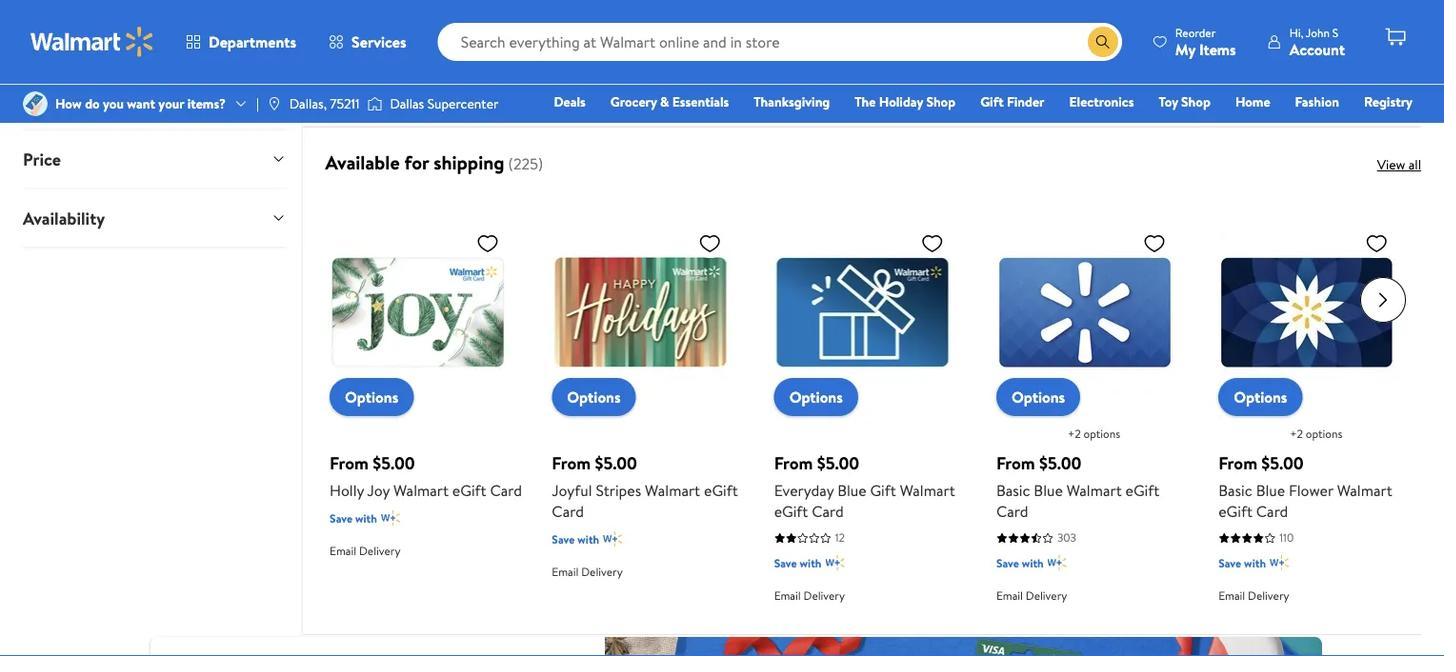 Task type: describe. For each thing, give the bounding box(es) containing it.
12
[[835, 530, 845, 546]]

home link
[[1227, 91, 1279, 112]]

email delivery down walmart plus icon
[[552, 564, 622, 580]]

fashion link
[[1287, 91, 1348, 112]]

for
[[404, 149, 429, 176]]

items
[[1200, 39, 1237, 60]]

walmart plus image
[[603, 530, 622, 549]]

75211
[[330, 94, 360, 113]]

price
[[23, 147, 61, 171]]

email delivery for from $5.00 basic blue walmart egift card
[[996, 588, 1067, 604]]

from $5.00 basic blue walmart egift card
[[996, 452, 1160, 522]]

egift for from $5.00 holly joy walmart egift card
[[452, 480, 486, 501]]

holiday
[[879, 92, 923, 111]]

walmart inside from $5.00 basic blue flower walmart egift card
[[1337, 480, 1392, 501]]

everyday blue gift walmart egift card image
[[774, 224, 951, 401]]

home
[[1236, 92, 1271, 111]]

holly joy walmart egift card image
[[329, 224, 507, 401]]

finder
[[1007, 92, 1045, 111]]

electronics link
[[1061, 91, 1143, 112]]

1 product group from the left
[[329, 186, 525, 612]]

1 shop from the left
[[927, 92, 956, 111]]

from $5.00 joyful stripes walmart egift card
[[552, 452, 738, 522]]

save with for from $5.00 everyday blue gift walmart egift card
[[774, 555, 821, 571]]

flower
[[1289, 480, 1333, 501]]

1 options link from the left
[[329, 378, 413, 416]]

basic blue flower walmart egift card image
[[1218, 224, 1396, 401]]

options for from $5.00 basic blue flower walmart egift card
[[1234, 387, 1287, 408]]

you
[[103, 94, 124, 113]]

toy shop
[[1159, 92, 1211, 111]]

save with for from $5.00 basic blue walmart egift card
[[996, 555, 1044, 571]]

view
[[1378, 155, 1406, 174]]

walmart for from $5.00 joyful stripes walmart egift card
[[645, 480, 700, 501]]

available
[[326, 149, 400, 176]]

delivery down walmart plus icon
[[581, 564, 622, 580]]

services button
[[313, 19, 423, 65]]

+2 for from $5.00 basic blue flower walmart egift card
[[1290, 425, 1303, 442]]

availability
[[23, 206, 105, 230]]

grocery
[[611, 92, 657, 111]]

card inside from $5.00 everyday blue gift walmart egift card
[[812, 501, 844, 522]]

dallas
[[390, 94, 424, 113]]

do
[[85, 94, 100, 113]]

$5.00 for from $5.00 joyful stripes walmart egift card
[[595, 452, 637, 475]]

5 product group from the left
[[1218, 186, 1414, 612]]

price tab
[[8, 130, 302, 188]]

one
[[1267, 119, 1296, 138]]

walmart plus image for from $5.00 basic blue walmart egift card
[[1047, 554, 1067, 573]]

options for from $5.00 basic blue flower walmart egift card
[[1306, 425, 1343, 442]]

+2 options for from $5.00 basic blue flower walmart egift card
[[1290, 425, 1343, 442]]

joy
[[367, 480, 389, 501]]

walmart plus image for from $5.00 everyday blue gift walmart egift card
[[825, 554, 844, 573]]

Search search field
[[438, 23, 1122, 61]]

services
[[352, 31, 407, 52]]

my
[[1176, 39, 1196, 60]]

reorder
[[1176, 24, 1216, 40]]

options for from $5.00 basic blue walmart egift card
[[1083, 425, 1120, 442]]

view all
[[1378, 155, 1422, 174]]

deals
[[554, 92, 586, 111]]

2 options link from the left
[[552, 378, 636, 416]]

basic for from $5.00 basic blue walmart egift card
[[996, 480, 1030, 501]]

price button
[[8, 130, 302, 188]]

blue for from $5.00 basic blue walmart egift card
[[1034, 480, 1063, 501]]

everyday
[[774, 480, 834, 501]]

supercenter
[[428, 94, 499, 113]]

want
[[127, 94, 155, 113]]

email for from $5.00 everyday blue gift walmart egift card
[[774, 588, 801, 604]]

departments button
[[170, 19, 313, 65]]

email for from $5.00 basic blue walmart egift card
[[996, 588, 1023, 604]]

walmart plus image for from $5.00 basic blue flower walmart egift card
[[1270, 554, 1289, 573]]

303
[[1057, 530, 1076, 546]]

walmart image
[[30, 27, 154, 57]]

from for from $5.00 basic blue walmart egift card
[[996, 452, 1035, 475]]

thanksgiving
[[754, 92, 830, 111]]

match
[[564, 30, 648, 72]]

from for from $5.00 holly joy walmart egift card
[[329, 452, 368, 475]]

 image for dallas, 75211
[[267, 96, 282, 111]]

hi, john s account
[[1290, 24, 1345, 60]]

available for shipping (225)
[[326, 149, 543, 176]]

(225)
[[508, 153, 543, 174]]

joyful
[[552, 480, 592, 501]]

holly
[[329, 480, 364, 501]]

joyful stripes walmart egift card image
[[552, 224, 729, 401]]

1 horizontal spatial gift
[[981, 92, 1004, 111]]

2 shop from the left
[[1182, 92, 1211, 111]]

|
[[256, 94, 259, 113]]

4 product group from the left
[[996, 186, 1192, 612]]

email delivery for from $5.00 everyday blue gift walmart egift card
[[774, 588, 845, 604]]

blue for from $5.00 everyday blue gift walmart egift card
[[837, 480, 866, 501]]

with down joy at left
[[355, 510, 377, 526]]

toy shop link
[[1151, 91, 1220, 112]]

gift inside from $5.00 everyday blue gift walmart egift card
[[870, 480, 896, 501]]

thanksgiving link
[[745, 91, 839, 112]]

cart contains 0 items total amount $0.00 image
[[1385, 26, 1407, 49]]

your
[[159, 94, 184, 113]]

the
[[855, 92, 876, 111]]

with for from $5.00 basic blue walmart egift card
[[1022, 555, 1044, 571]]

departments inside dropdown button
[[23, 88, 122, 112]]

options link for from $5.00 basic blue flower walmart egift card
[[1218, 378, 1302, 416]]

departments tab
[[8, 71, 302, 129]]

dallas supercenter
[[390, 94, 499, 113]]

walmart plus image down joy at left
[[381, 509, 400, 528]]

grocery & essentials
[[611, 92, 729, 111]]

save with for from $5.00 basic blue flower walmart egift card
[[1218, 555, 1266, 571]]



Task type: vqa. For each thing, say whether or not it's contained in the screenshot.
BASIC inside the From $5.00 Basic Blue Flower Walmart eGift Card
yes



Task type: locate. For each thing, give the bounding box(es) containing it.
email delivery down joy at left
[[329, 543, 400, 559]]

1 options from the left
[[1083, 425, 1120, 442]]

save for from $5.00 basic blue flower walmart egift card
[[1218, 555, 1241, 571]]

0 horizontal spatial departments
[[23, 88, 122, 112]]

with down everyday
[[800, 555, 821, 571]]

0 horizontal spatial options
[[1083, 425, 1120, 442]]

egift inside from $5.00 holly joy walmart egift card
[[452, 480, 486, 501]]

dallas, 75211
[[290, 94, 360, 113]]

save with
[[329, 510, 377, 526], [552, 531, 599, 547], [774, 555, 821, 571], [996, 555, 1044, 571], [1218, 555, 1266, 571]]

1 horizontal spatial shop
[[1182, 92, 1211, 111]]

electronics
[[1070, 92, 1134, 111]]

walmart+ link
[[1348, 118, 1422, 139]]

basic
[[996, 480, 1030, 501], [1218, 480, 1252, 501]]

$5.00 up flower
[[1261, 452, 1304, 475]]

1 horizontal spatial +2
[[1290, 425, 1303, 442]]

save
[[329, 510, 352, 526], [552, 531, 575, 547], [774, 555, 797, 571], [996, 555, 1019, 571], [1218, 555, 1241, 571]]

gift finder link
[[972, 91, 1053, 112]]

card inside from $5.00 basic blue flower walmart egift card
[[1256, 501, 1288, 522]]

walmart plus image down 110
[[1270, 554, 1289, 573]]

options
[[1083, 425, 1120, 442], [1306, 425, 1343, 442]]

$5.00 inside from $5.00 everyday blue gift walmart egift card
[[817, 452, 859, 475]]

next slide for available for shipping list image
[[1361, 277, 1406, 323]]

toy
[[1159, 92, 1179, 111]]

gift left finder
[[981, 92, 1004, 111]]

0 horizontal spatial basic
[[996, 480, 1030, 501]]

registry one debit
[[1267, 92, 1413, 138]]

+2
[[1068, 425, 1081, 442], [1290, 425, 1303, 442]]

4 $5.00 from the left
[[1039, 452, 1081, 475]]

blue
[[837, 480, 866, 501], [1034, 480, 1063, 501], [1256, 480, 1285, 501]]

add to favorites list, basic blue walmart egift card image
[[1143, 231, 1166, 255]]

items?
[[187, 94, 226, 113]]

2 +2 from the left
[[1290, 425, 1303, 442]]

card inside from $5.00 basic blue walmart egift card
[[996, 501, 1028, 522]]

card for from $5.00 holly joy walmart egift card
[[490, 480, 522, 501]]

with
[[355, 510, 377, 526], [577, 531, 599, 547], [800, 555, 821, 571], [1022, 555, 1044, 571], [1244, 555, 1266, 571]]

add to favorites list, joyful stripes walmart egift card image
[[698, 231, 721, 255]]

5 $5.00 from the left
[[1261, 452, 1304, 475]]

3 options from the left
[[789, 387, 843, 408]]

1 from from the left
[[329, 452, 368, 475]]

from inside from $5.00 joyful stripes walmart egift card
[[552, 452, 591, 475]]

delivery down joy at left
[[359, 543, 400, 559]]

 image right 75211
[[367, 94, 383, 113]]

delivery down 303
[[1026, 588, 1067, 604]]

blue inside from $5.00 everyday blue gift walmart egift card
[[837, 480, 866, 501]]

5 options link from the left
[[1218, 378, 1302, 416]]

walmart for from $5.00 holly joy walmart egift card
[[393, 480, 448, 501]]

departments up |
[[209, 31, 296, 52]]

0 horizontal spatial shop
[[927, 92, 956, 111]]

0 horizontal spatial  image
[[23, 91, 48, 116]]

add to favorites list, everyday blue gift walmart egift card image
[[921, 231, 944, 255]]

options link
[[329, 378, 413, 416], [552, 378, 636, 416], [774, 378, 858, 416], [996, 378, 1080, 416], [1218, 378, 1302, 416]]

john
[[1306, 24, 1330, 40]]

0 horizontal spatial blue
[[837, 480, 866, 501]]

1 blue from the left
[[837, 480, 866, 501]]

registry
[[1365, 92, 1413, 111]]

$5.00 inside from $5.00 basic blue walmart egift card
[[1039, 452, 1081, 475]]

card inside from $5.00 joyful stripes walmart egift card
[[552, 501, 584, 522]]

 image right |
[[267, 96, 282, 111]]

$5.00 up 303
[[1039, 452, 1081, 475]]

2 basic from the left
[[1218, 480, 1252, 501]]

availability button
[[8, 189, 302, 247]]

shipping
[[434, 149, 505, 176]]

one debit link
[[1259, 118, 1340, 139]]

1 horizontal spatial +2 options
[[1290, 425, 1343, 442]]

from inside from $5.00 basic blue walmart egift card
[[996, 452, 1035, 475]]

essentials
[[673, 92, 729, 111]]

reorder my items
[[1176, 24, 1237, 60]]

basic inside from $5.00 basic blue flower walmart egift card
[[1218, 480, 1252, 501]]

delivery for from $5.00 basic blue walmart egift card
[[1026, 588, 1067, 604]]

availability tab
[[8, 189, 302, 247]]

$5.00 for from $5.00 basic blue flower walmart egift card
[[1261, 452, 1304, 475]]

&
[[660, 92, 669, 111]]

1 walmart from the left
[[393, 480, 448, 501]]

1 vertical spatial gift
[[870, 480, 896, 501]]

$5.00 for from $5.00 basic blue walmart egift card
[[1039, 452, 1081, 475]]

email delivery down 110
[[1218, 588, 1289, 604]]

egift inside from $5.00 basic blue walmart egift card
[[1125, 480, 1160, 501]]

1 horizontal spatial  image
[[267, 96, 282, 111]]

options link for from $5.00 everyday blue gift walmart egift card
[[774, 378, 858, 416]]

email for from $5.00 basic blue flower walmart egift card
[[1218, 588, 1245, 604]]

with down from $5.00 basic blue flower walmart egift card
[[1244, 555, 1266, 571]]

card
[[490, 480, 522, 501], [552, 501, 584, 522], [812, 501, 844, 522], [996, 501, 1028, 522], [1256, 501, 1288, 522]]

1 horizontal spatial options
[[1306, 425, 1343, 442]]

$5.00 inside from $5.00 joyful stripes walmart egift card
[[595, 452, 637, 475]]

from for from $5.00 everyday blue gift walmart egift card
[[774, 452, 813, 475]]

 image left the 'how'
[[23, 91, 48, 116]]

shop
[[927, 92, 956, 111], [1182, 92, 1211, 111]]

blue inside from $5.00 basic blue walmart egift card
[[1034, 480, 1063, 501]]

options up from $5.00 basic blue walmart egift card
[[1083, 425, 1120, 442]]

walmart inside from $5.00 joyful stripes walmart egift card
[[645, 480, 700, 501]]

2 horizontal spatial blue
[[1256, 480, 1285, 501]]

registry link
[[1356, 91, 1422, 112]]

blue up 303
[[1034, 480, 1063, 501]]

0 vertical spatial gift
[[981, 92, 1004, 111]]

hi,
[[1290, 24, 1304, 40]]

2 product group from the left
[[552, 186, 747, 612]]

+2 options for from $5.00 basic blue walmart egift card
[[1068, 425, 1120, 442]]

save for from $5.00 everyday blue gift walmart egift card
[[774, 555, 797, 571]]

4 options from the left
[[1011, 387, 1065, 408]]

blue inside from $5.00 basic blue flower walmart egift card
[[1256, 480, 1285, 501]]

$5.00 inside from $5.00 holly joy walmart egift card
[[372, 452, 415, 475]]

options for from $5.00 basic blue walmart egift card
[[1011, 387, 1065, 408]]

gift right everyday
[[870, 480, 896, 501]]

1 horizontal spatial blue
[[1034, 480, 1063, 501]]

email delivery for from $5.00 basic blue flower walmart egift card
[[1218, 588, 1289, 604]]

1 +2 options from the left
[[1068, 425, 1120, 442]]

+2 options up from $5.00 basic blue flower walmart egift card
[[1290, 425, 1343, 442]]

the holiday shop link
[[846, 91, 964, 112]]

from for from $5.00 joyful stripes walmart egift card
[[552, 452, 591, 475]]

find
[[481, 30, 535, 72]]

 image for how do you want your items?
[[23, 91, 48, 116]]

1 options from the left
[[345, 387, 398, 408]]

walmart inside from $5.00 holly joy walmart egift card
[[393, 480, 448, 501]]

egift for from $5.00 joyful stripes walmart egift card
[[704, 480, 738, 501]]

email delivery
[[329, 543, 400, 559], [552, 564, 622, 580], [774, 588, 845, 604], [996, 588, 1067, 604], [1218, 588, 1289, 604]]

2 from from the left
[[552, 452, 591, 475]]

shop right the toy
[[1182, 92, 1211, 111]]

the holiday shop
[[855, 92, 956, 111]]

walmart plus image
[[381, 509, 400, 528], [825, 554, 844, 573], [1047, 554, 1067, 573], [1270, 554, 1289, 573]]

3 from from the left
[[774, 452, 813, 475]]

delivery
[[359, 543, 400, 559], [581, 564, 622, 580], [803, 588, 845, 604], [1026, 588, 1067, 604], [1248, 588, 1289, 604]]

$5.00 up everyday
[[817, 452, 859, 475]]

3 walmart from the left
[[900, 480, 955, 501]]

how
[[55, 94, 82, 113]]

2 +2 options from the left
[[1290, 425, 1343, 442]]

departments button
[[8, 71, 302, 129]]

account
[[1290, 39, 1345, 60]]

from for from $5.00 basic blue flower walmart egift card
[[1218, 452, 1257, 475]]

walmart inside from $5.00 basic blue walmart egift card
[[1066, 480, 1122, 501]]

2 $5.00 from the left
[[595, 452, 637, 475]]

2 options from the left
[[1306, 425, 1343, 442]]

4 options link from the left
[[996, 378, 1080, 416]]

departments down walmart image
[[23, 88, 122, 112]]

walmart
[[393, 480, 448, 501], [645, 480, 700, 501], [900, 480, 955, 501], [1066, 480, 1122, 501], [1337, 480, 1392, 501]]

basic inside from $5.00 basic blue walmart egift card
[[996, 480, 1030, 501]]

fashion
[[1296, 92, 1340, 111]]

$5.00 for from $5.00 everyday blue gift walmart egift card
[[817, 452, 859, 475]]

card inside from $5.00 holly joy walmart egift card
[[490, 480, 522, 501]]

110
[[1279, 530, 1294, 546]]

we
[[318, 30, 359, 72]]

from inside from $5.00 everyday blue gift walmart egift card
[[774, 452, 813, 475]]

+2 options
[[1068, 425, 1120, 442], [1290, 425, 1343, 442]]

3 $5.00 from the left
[[817, 452, 859, 475]]

Walmart Site-Wide search field
[[438, 23, 1122, 61]]

1 +2 from the left
[[1068, 425, 1081, 442]]

with for from $5.00 everyday blue gift walmart egift card
[[800, 555, 821, 571]]

0 horizontal spatial +2 options
[[1068, 425, 1120, 442]]

we couldn't find a match
[[318, 30, 648, 72]]

options link for from $5.00 basic blue walmart egift card
[[996, 378, 1080, 416]]

$5.00 up joy at left
[[372, 452, 415, 475]]

+2 options up from $5.00 basic blue walmart egift card
[[1068, 425, 1120, 442]]

2 blue from the left
[[1034, 480, 1063, 501]]

with for from $5.00 basic blue flower walmart egift card
[[1244, 555, 1266, 571]]

stripes
[[595, 480, 641, 501]]

basic for from $5.00 basic blue flower walmart egift card
[[1218, 480, 1252, 501]]

blue for from $5.00 basic blue flower walmart egift card
[[1256, 480, 1285, 501]]

walmart plus image down 12 in the right bottom of the page
[[825, 554, 844, 573]]

4 from from the left
[[996, 452, 1035, 475]]

options
[[345, 387, 398, 408], [567, 387, 620, 408], [789, 387, 843, 408], [1011, 387, 1065, 408], [1234, 387, 1287, 408]]

a
[[542, 30, 557, 72]]

product group
[[329, 186, 525, 612], [552, 186, 747, 612], [774, 186, 969, 612], [996, 186, 1192, 612], [1218, 186, 1414, 612]]

+2 for from $5.00 basic blue walmart egift card
[[1068, 425, 1081, 442]]

view all link
[[1378, 155, 1422, 174]]

card for from $5.00 joyful stripes walmart egift card
[[552, 501, 584, 522]]

$5.00 for from $5.00 holly joy walmart egift card
[[372, 452, 415, 475]]

gift
[[981, 92, 1004, 111], [870, 480, 896, 501]]

gift finder
[[981, 92, 1045, 111]]

5 from from the left
[[1218, 452, 1257, 475]]

2 horizontal spatial  image
[[367, 94, 383, 113]]

save for from $5.00 basic blue walmart egift card
[[996, 555, 1019, 571]]

$5.00 up the stripes
[[595, 452, 637, 475]]

 image
[[23, 91, 48, 116], [367, 94, 383, 113], [267, 96, 282, 111]]

departments
[[209, 31, 296, 52], [23, 88, 122, 112]]

blue left flower
[[1256, 480, 1285, 501]]

4 walmart from the left
[[1066, 480, 1122, 501]]

2 walmart from the left
[[645, 480, 700, 501]]

dallas,
[[290, 94, 327, 113]]

basic blue walmart egift card image
[[996, 224, 1173, 401]]

egift inside from $5.00 joyful stripes walmart egift card
[[704, 480, 738, 501]]

search icon image
[[1096, 34, 1111, 50]]

add to favorites list, holly joy walmart egift card image
[[476, 231, 499, 255]]

2 options from the left
[[567, 387, 620, 408]]

$5.00 inside from $5.00 basic blue flower walmart egift card
[[1261, 452, 1304, 475]]

3 options link from the left
[[774, 378, 858, 416]]

deals link
[[545, 91, 594, 112]]

egift for from $5.00 basic blue walmart egift card
[[1125, 480, 1160, 501]]

email delivery down 303
[[996, 588, 1067, 604]]

from inside from $5.00 holly joy walmart egift card
[[329, 452, 368, 475]]

+2 up from $5.00 basic blue walmart egift card
[[1068, 425, 1081, 442]]

debit
[[1299, 119, 1332, 138]]

3 product group from the left
[[774, 186, 969, 612]]

options for from $5.00 everyday blue gift walmart egift card
[[789, 387, 843, 408]]

1 vertical spatial departments
[[23, 88, 122, 112]]

couldn't
[[366, 30, 474, 72]]

5 walmart from the left
[[1337, 480, 1392, 501]]

from inside from $5.00 basic blue flower walmart egift card
[[1218, 452, 1257, 475]]

1 horizontal spatial departments
[[209, 31, 296, 52]]

0 vertical spatial departments
[[209, 31, 296, 52]]

from $5.00 basic blue flower walmart egift card
[[1218, 452, 1392, 522]]

options up from $5.00 basic blue flower walmart egift card
[[1306, 425, 1343, 442]]

+2 up from $5.00 basic blue flower walmart egift card
[[1290, 425, 1303, 442]]

all
[[1409, 155, 1422, 174]]

1 horizontal spatial basic
[[1218, 480, 1252, 501]]

s
[[1333, 24, 1339, 40]]

5 options from the left
[[1234, 387, 1287, 408]]

with left walmart plus icon
[[577, 531, 599, 547]]

card for from $5.00 basic blue walmart egift card
[[996, 501, 1028, 522]]

delivery for from $5.00 basic blue flower walmart egift card
[[1248, 588, 1289, 604]]

egift inside from $5.00 basic blue flower walmart egift card
[[1218, 501, 1253, 522]]

grocery & essentials link
[[602, 91, 738, 112]]

with down from $5.00 basic blue walmart egift card
[[1022, 555, 1044, 571]]

walmart inside from $5.00 everyday blue gift walmart egift card
[[900, 480, 955, 501]]

departments inside popup button
[[209, 31, 296, 52]]

egift
[[452, 480, 486, 501], [704, 480, 738, 501], [1125, 480, 1160, 501], [774, 501, 808, 522], [1218, 501, 1253, 522]]

walmart for from $5.00 basic blue walmart egift card
[[1066, 480, 1122, 501]]

3 blue from the left
[[1256, 480, 1285, 501]]

add to favorites list, basic blue flower walmart egift card image
[[1365, 231, 1388, 255]]

$5.00
[[372, 452, 415, 475], [595, 452, 637, 475], [817, 452, 859, 475], [1039, 452, 1081, 475], [1261, 452, 1304, 475]]

0 horizontal spatial +2
[[1068, 425, 1081, 442]]

how do you want your items?
[[55, 94, 226, 113]]

walmart plus image down 303
[[1047, 554, 1067, 573]]

from $5.00 everyday blue gift walmart egift card
[[774, 452, 955, 522]]

delivery for from $5.00 everyday blue gift walmart egift card
[[803, 588, 845, 604]]

delivery down 12 in the right bottom of the page
[[803, 588, 845, 604]]

0 horizontal spatial gift
[[870, 480, 896, 501]]

blue right everyday
[[837, 480, 866, 501]]

 image for dallas supercenter
[[367, 94, 383, 113]]

delivery down 110
[[1248, 588, 1289, 604]]

shop right holiday
[[927, 92, 956, 111]]

1 basic from the left
[[996, 480, 1030, 501]]

1 $5.00 from the left
[[372, 452, 415, 475]]

email delivery down 12 in the right bottom of the page
[[774, 588, 845, 604]]

walmart+
[[1356, 119, 1413, 138]]

egift inside from $5.00 everyday blue gift walmart egift card
[[774, 501, 808, 522]]

from $5.00 holly joy walmart egift card
[[329, 452, 522, 501]]



